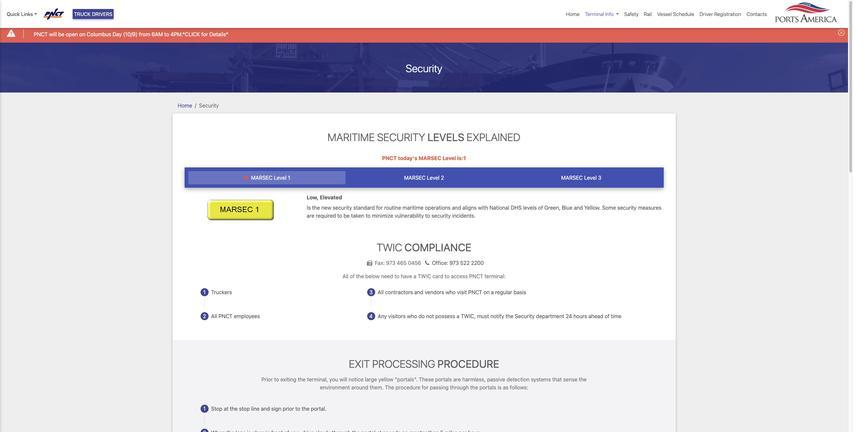 Task type: vqa. For each thing, say whether or not it's contained in the screenshot.
Careers link
no



Task type: locate. For each thing, give the bounding box(es) containing it.
tab list
[[185, 168, 664, 188]]

pnct down 2200
[[470, 274, 484, 280]]

973 left 522
[[450, 260, 459, 266]]

for up minimize
[[376, 205, 383, 211]]

twic left card
[[418, 274, 431, 280]]

1 vertical spatial on
[[484, 290, 490, 296]]

2 left all pnct employees
[[203, 314, 206, 320]]

522
[[461, 260, 470, 266]]

notice
[[349, 377, 364, 383]]

truckers
[[211, 290, 232, 296]]

0 vertical spatial on
[[79, 31, 85, 37]]

(10/9)
[[123, 31, 138, 37]]

to right "6am"
[[164, 31, 169, 37]]

be
[[58, 31, 64, 37], [344, 213, 350, 219]]

pnct left the "employees"
[[219, 314, 233, 320]]

tab list containing marsec level 1
[[185, 168, 664, 188]]

terminal info
[[585, 11, 614, 17]]

and up incidents.
[[452, 205, 461, 211]]

0 horizontal spatial are
[[307, 213, 315, 219]]

0 horizontal spatial of
[[350, 274, 355, 280]]

of left below
[[350, 274, 355, 280]]

do
[[419, 314, 425, 320]]

2 vertical spatial all
[[211, 314, 217, 320]]

who
[[446, 290, 456, 296], [407, 314, 417, 320]]

schedule
[[674, 11, 695, 17]]

1 horizontal spatial will
[[340, 377, 348, 383]]

0 horizontal spatial for
[[201, 31, 208, 37]]

are inside is the new security standard for routine maritime operations and aligns with national dhs levels of green, blue and yellow. some security measures are required to be taken to minimize vulnerability to security incidents.
[[307, 213, 315, 219]]

levels inside is the new security standard for routine maritime operations and aligns with national dhs levels of green, blue and yellow. some security measures are required to be taken to minimize vulnerability to security incidents.
[[523, 205, 537, 211]]

to right card
[[445, 274, 450, 280]]

a left 'twic,'
[[457, 314, 460, 320]]

day
[[113, 31, 122, 37]]

0 horizontal spatial who
[[407, 314, 417, 320]]

all for all contractors and vendors who visit pnct on a regular basis
[[378, 290, 384, 296]]

3 down below
[[370, 290, 373, 296]]

1 vertical spatial be
[[344, 213, 350, 219]]

1 vertical spatial 2
[[203, 314, 206, 320]]

phone image
[[423, 261, 432, 266]]

on left regular
[[484, 290, 490, 296]]

national
[[490, 205, 510, 211]]

all left below
[[343, 274, 349, 280]]

explained
[[467, 131, 521, 144]]

2 vertical spatial 1
[[203, 407, 206, 413]]

exit
[[349, 358, 370, 371]]

rail
[[644, 11, 652, 17]]

pnct inside alert
[[34, 31, 48, 37]]

for down these at bottom
[[422, 385, 429, 391]]

to left have
[[395, 274, 400, 280]]

2 horizontal spatial security
[[618, 205, 637, 211]]

open
[[66, 31, 78, 37]]

access
[[451, 274, 468, 280]]

0 horizontal spatial security
[[333, 205, 352, 211]]

low, elevated
[[307, 195, 342, 201]]

0 horizontal spatial home
[[178, 103, 192, 109]]

will inside "prior to exiting the terminal, you will notice large yellow "portals". these portals are harmless, passive detection systems that sense the environment around them. the procedure for passing through the portals is as follows:"
[[340, 377, 348, 383]]

stop
[[211, 407, 223, 413]]

are up through
[[454, 377, 461, 383]]

24
[[566, 314, 572, 320]]

1 973 from the left
[[386, 260, 396, 266]]

0 vertical spatial 1
[[288, 175, 290, 181]]

973 for fax:
[[386, 260, 396, 266]]

of left green,
[[539, 205, 543, 211]]

will right 'you'
[[340, 377, 348, 383]]

any visitors who do not possess a twic, must notify the security department 24 hours ahead of time
[[378, 314, 622, 320]]

0 horizontal spatial 2
[[203, 314, 206, 320]]

will
[[49, 31, 57, 37], [340, 377, 348, 383]]

systems
[[531, 377, 551, 383]]

1 vertical spatial for
[[376, 205, 383, 211]]

yellow
[[379, 377, 394, 383]]

all down truckers
[[211, 314, 217, 320]]

0 horizontal spatial will
[[49, 31, 57, 37]]

1 vertical spatial who
[[407, 314, 417, 320]]

3 inside the marsec level 3 link
[[599, 175, 602, 181]]

0 vertical spatial a
[[414, 274, 417, 280]]

office:
[[432, 260, 449, 266]]

who left visit
[[446, 290, 456, 296]]

1 horizontal spatial portals
[[480, 385, 497, 391]]

all down need
[[378, 290, 384, 296]]

1 vertical spatial home
[[178, 103, 192, 109]]

1 horizontal spatial for
[[376, 205, 383, 211]]

"portals".
[[395, 377, 418, 383]]

2 vertical spatial of
[[605, 314, 610, 320]]

0 horizontal spatial 3
[[370, 290, 373, 296]]

pnct
[[34, 31, 48, 37], [382, 155, 397, 161], [470, 274, 484, 280], [469, 290, 483, 296], [219, 314, 233, 320]]

portals down passive
[[480, 385, 497, 391]]

be left the open
[[58, 31, 64, 37]]

and left vendors
[[415, 290, 424, 296]]

1 vertical spatial levels
[[523, 205, 537, 211]]

info
[[606, 11, 614, 17]]

fax:
[[375, 260, 385, 266]]

2 horizontal spatial for
[[422, 385, 429, 391]]

ahead
[[589, 314, 604, 320]]

1 vertical spatial home link
[[178, 103, 192, 109]]

0 vertical spatial of
[[539, 205, 543, 211]]

dhs
[[511, 205, 522, 211]]

maritime
[[328, 131, 375, 144]]

will left the open
[[49, 31, 57, 37]]

0 vertical spatial home
[[567, 11, 580, 17]]

all pnct employees
[[211, 314, 260, 320]]

on right the open
[[79, 31, 85, 37]]

2 horizontal spatial all
[[378, 290, 384, 296]]

level for marsec level 3
[[585, 175, 597, 181]]

3 up yellow.
[[599, 175, 602, 181]]

portal.
[[311, 407, 327, 413]]

to inside alert
[[164, 31, 169, 37]]

is
[[307, 205, 311, 211]]

below
[[366, 274, 380, 280]]

portals
[[436, 377, 452, 383], [480, 385, 497, 391]]

marsec level 2
[[404, 175, 444, 181]]

safety
[[625, 11, 639, 17]]

0 vertical spatial will
[[49, 31, 57, 37]]

0 vertical spatial 2
[[441, 175, 444, 181]]

2 down 'pnct today's marsec level is:1'
[[441, 175, 444, 181]]

marsec level 2 link
[[346, 171, 503, 185]]

1 vertical spatial of
[[350, 274, 355, 280]]

levels up is:1
[[428, 131, 465, 144]]

to down standard
[[366, 213, 371, 219]]

security right "some"
[[618, 205, 637, 211]]

2 vertical spatial a
[[457, 314, 460, 320]]

registration
[[715, 11, 742, 17]]

operations
[[425, 205, 451, 211]]

0 horizontal spatial all
[[211, 314, 217, 320]]

1 horizontal spatial all
[[343, 274, 349, 280]]

0 vertical spatial who
[[446, 290, 456, 296]]

required
[[316, 213, 336, 219]]

security down operations
[[432, 213, 451, 219]]

will inside alert
[[49, 31, 57, 37]]

twic compliance
[[377, 241, 472, 254]]

green,
[[545, 205, 561, 211]]

for left "details*" on the top of page
[[201, 31, 208, 37]]

2 973 from the left
[[450, 260, 459, 266]]

twic,
[[461, 314, 476, 320]]

be left the taken
[[344, 213, 350, 219]]

a left regular
[[491, 290, 494, 296]]

1 horizontal spatial levels
[[523, 205, 537, 211]]

for inside alert
[[201, 31, 208, 37]]

quick links
[[7, 11, 33, 17]]

973 right fax:
[[386, 260, 396, 266]]

environment
[[320, 385, 350, 391]]

for inside "prior to exiting the terminal, you will notice large yellow "portals". these portals are harmless, passive detection systems that sense the environment around them. the procedure for passing through the portals is as follows:"
[[422, 385, 429, 391]]

1 horizontal spatial 973
[[450, 260, 459, 266]]

all for all pnct employees
[[211, 314, 217, 320]]

notify
[[491, 314, 505, 320]]

1 horizontal spatial 3
[[599, 175, 602, 181]]

1 horizontal spatial of
[[539, 205, 543, 211]]

are down is
[[307, 213, 315, 219]]

0 vertical spatial be
[[58, 31, 64, 37]]

to right prior at the bottom left of the page
[[274, 377, 279, 383]]

levels right dhs at the top
[[523, 205, 537, 211]]

driver registration
[[700, 11, 742, 17]]

2200
[[471, 260, 484, 266]]

1 horizontal spatial home
[[567, 11, 580, 17]]

0 vertical spatial for
[[201, 31, 208, 37]]

1 vertical spatial all
[[378, 290, 384, 296]]

1 horizontal spatial 2
[[441, 175, 444, 181]]

the right is
[[312, 205, 320, 211]]

1 for truckers
[[203, 290, 206, 296]]

terminal
[[585, 11, 605, 17]]

is the new security standard for routine maritime operations and aligns with national dhs levels of green, blue and yellow. some security measures are required to be taken to minimize vulnerability to security incidents.
[[307, 205, 662, 219]]

0 horizontal spatial twic
[[377, 241, 402, 254]]

0 horizontal spatial home link
[[178, 103, 192, 109]]

3
[[599, 175, 602, 181], [370, 290, 373, 296]]

0 vertical spatial all
[[343, 274, 349, 280]]

incidents.
[[453, 213, 476, 219]]

pnct left today's
[[382, 155, 397, 161]]

levels
[[428, 131, 465, 144], [523, 205, 537, 211]]

pnct down quick links link
[[34, 31, 48, 37]]

0 vertical spatial portals
[[436, 377, 452, 383]]

1 vertical spatial will
[[340, 377, 348, 383]]

0 vertical spatial levels
[[428, 131, 465, 144]]

possess
[[436, 314, 456, 320]]

of left time
[[605, 314, 610, 320]]

1 vertical spatial 1
[[203, 290, 206, 296]]

security down elevated
[[333, 205, 352, 211]]

close image
[[839, 29, 845, 36]]

2 vertical spatial for
[[422, 385, 429, 391]]

0 horizontal spatial a
[[414, 274, 417, 280]]

a
[[414, 274, 417, 280], [491, 290, 494, 296], [457, 314, 460, 320]]

0 horizontal spatial be
[[58, 31, 64, 37]]

0 vertical spatial 3
[[599, 175, 602, 181]]

quick links link
[[7, 10, 37, 18]]

1 horizontal spatial are
[[454, 377, 461, 383]]

1 horizontal spatial home link
[[564, 8, 583, 20]]

marsec
[[419, 155, 442, 161], [251, 175, 273, 181], [404, 175, 426, 181], [562, 175, 583, 181]]

twic up fax: 973 465 0456
[[377, 241, 402, 254]]

standard
[[354, 205, 375, 211]]

driver
[[700, 11, 714, 17]]

new
[[322, 205, 332, 211]]

1 vertical spatial are
[[454, 377, 461, 383]]

973
[[386, 260, 396, 266], [450, 260, 459, 266]]

0 horizontal spatial 973
[[386, 260, 396, 266]]

of
[[539, 205, 543, 211], [350, 274, 355, 280], [605, 314, 610, 320]]

sign
[[272, 407, 282, 413]]

1 horizontal spatial twic
[[418, 274, 431, 280]]

1 horizontal spatial be
[[344, 213, 350, 219]]

pnct right visit
[[469, 290, 483, 296]]

0 horizontal spatial on
[[79, 31, 85, 37]]

0 vertical spatial are
[[307, 213, 315, 219]]

portals up passing
[[436, 377, 452, 383]]

pnct will be open on columbus day (10/9) from 6am to 4pm.*click for details*
[[34, 31, 228, 37]]

home
[[567, 11, 580, 17], [178, 103, 192, 109]]

procedure
[[396, 385, 421, 391]]

with
[[478, 205, 488, 211]]

1 vertical spatial a
[[491, 290, 494, 296]]

level for marsec level 2
[[427, 175, 440, 181]]

aligns
[[463, 205, 477, 211]]

office: 973 522 2200 link
[[423, 260, 484, 266]]

1
[[288, 175, 290, 181], [203, 290, 206, 296], [203, 407, 206, 413]]

to down operations
[[426, 213, 430, 219]]

for
[[201, 31, 208, 37], [376, 205, 383, 211], [422, 385, 429, 391]]

pnct today's marsec level is:1
[[382, 155, 466, 161]]

a right have
[[414, 274, 417, 280]]

who left do
[[407, 314, 417, 320]]

regular
[[496, 290, 513, 296]]



Task type: describe. For each thing, give the bounding box(es) containing it.
marsec level 1
[[250, 175, 290, 181]]

blue
[[562, 205, 573, 211]]

terminal,
[[307, 377, 328, 383]]

visitors
[[389, 314, 406, 320]]

all of the below need to have a twic card to access pnct terminal:
[[343, 274, 506, 280]]

to inside "prior to exiting the terminal, you will notice large yellow "portals". these portals are harmless, passive detection systems that sense the environment around them. the procedure for passing through the portals is as follows:"
[[274, 377, 279, 383]]

passing
[[430, 385, 449, 391]]

4pm.*click
[[171, 31, 200, 37]]

on inside pnct will be open on columbus day (10/9) from 6am to 4pm.*click for details* link
[[79, 31, 85, 37]]

all for all of the below need to have a twic card to access pnct terminal:
[[343, 274, 349, 280]]

0 vertical spatial twic
[[377, 241, 402, 254]]

is:1
[[458, 155, 466, 161]]

1 for stop at the stop line and sign prior to the portal.
[[203, 407, 206, 413]]

be inside alert
[[58, 31, 64, 37]]

1 vertical spatial twic
[[418, 274, 431, 280]]

maritime
[[403, 205, 424, 211]]

marsec for marsec level 3
[[562, 175, 583, 181]]

the down harmless,
[[471, 385, 478, 391]]

rail link
[[642, 8, 655, 20]]

marsec level 1 link
[[188, 171, 346, 185]]

maritime security levels explained
[[328, 131, 521, 144]]

1 inside tab list
[[288, 175, 290, 181]]

any
[[378, 314, 387, 320]]

1 vertical spatial portals
[[480, 385, 497, 391]]

the right notify
[[506, 314, 514, 320]]

not
[[426, 314, 434, 320]]

terminal info link
[[583, 8, 622, 20]]

to right required
[[338, 213, 342, 219]]

vessel schedule link
[[655, 8, 697, 20]]

stop
[[239, 407, 250, 413]]

processing
[[373, 358, 436, 371]]

1 horizontal spatial security
[[432, 213, 451, 219]]

pnct will be open on columbus day (10/9) from 6am to 4pm.*click for details* link
[[34, 30, 228, 38]]

vessel schedule
[[658, 11, 695, 17]]

have
[[401, 274, 412, 280]]

marsec level 3 link
[[503, 171, 660, 185]]

is
[[498, 385, 502, 391]]

must
[[477, 314, 489, 320]]

pnct will be open on columbus day (10/9) from 6am to 4pm.*click for details* alert
[[0, 25, 849, 43]]

terminal:
[[485, 274, 506, 280]]

around
[[352, 385, 369, 391]]

0 horizontal spatial portals
[[436, 377, 452, 383]]

employees
[[234, 314, 260, 320]]

4
[[370, 314, 373, 320]]

to right prior
[[296, 407, 300, 413]]

the left below
[[356, 274, 364, 280]]

stop at the stop line and sign prior to the portal.
[[211, 407, 327, 413]]

through
[[450, 385, 469, 391]]

some
[[603, 205, 616, 211]]

and right line
[[261, 407, 270, 413]]

the inside is the new security standard for routine maritime operations and aligns with national dhs levels of green, blue and yellow. some security measures are required to be taken to minimize vulnerability to security incidents.
[[312, 205, 320, 211]]

need
[[381, 274, 393, 280]]

contractors
[[385, 290, 413, 296]]

compliance
[[405, 241, 472, 254]]

yellow.
[[585, 205, 601, 211]]

2 horizontal spatial a
[[491, 290, 494, 296]]

1 horizontal spatial who
[[446, 290, 456, 296]]

low,
[[307, 195, 319, 201]]

department
[[536, 314, 565, 320]]

0456
[[408, 260, 421, 266]]

exiting
[[281, 377, 297, 383]]

1 horizontal spatial on
[[484, 290, 490, 296]]

be inside is the new security standard for routine maritime operations and aligns with national dhs levels of green, blue and yellow. some security measures are required to be taken to minimize vulnerability to security incidents.
[[344, 213, 350, 219]]

for inside is the new security standard for routine maritime operations and aligns with national dhs levels of green, blue and yellow. some security measures are required to be taken to minimize vulnerability to security incidents.
[[376, 205, 383, 211]]

973 for office:
[[450, 260, 459, 266]]

1 horizontal spatial a
[[457, 314, 460, 320]]

hours
[[574, 314, 588, 320]]

all contractors and vendors who visit pnct on a regular basis
[[378, 290, 527, 296]]

measures
[[639, 205, 662, 211]]

are inside "prior to exiting the terminal, you will notice large yellow "portals". these portals are harmless, passive detection systems that sense the environment around them. the procedure for passing through the portals is as follows:"
[[454, 377, 461, 383]]

fax: 973 465 0456
[[375, 260, 423, 266]]

prior to exiting the terminal, you will notice large yellow "portals". these portals are harmless, passive detection systems that sense the environment around them. the procedure for passing through the portals is as follows:
[[262, 377, 587, 391]]

truck drivers link
[[73, 9, 114, 19]]

quick
[[7, 11, 20, 17]]

6am
[[152, 31, 163, 37]]

vulnerability
[[395, 213, 424, 219]]

basis
[[514, 290, 527, 296]]

that
[[553, 377, 562, 383]]

card
[[433, 274, 444, 280]]

truck drivers
[[74, 11, 112, 17]]

vendors
[[425, 290, 445, 296]]

safety link
[[622, 8, 642, 20]]

the right exiting
[[298, 377, 306, 383]]

office: 973 522 2200
[[432, 260, 484, 266]]

line
[[251, 407, 260, 413]]

truck
[[74, 11, 91, 17]]

columbus
[[87, 31, 111, 37]]

marsec for marsec level 2
[[404, 175, 426, 181]]

marsec for marsec level 1
[[251, 175, 273, 181]]

1 vertical spatial 3
[[370, 290, 373, 296]]

these
[[419, 377, 434, 383]]

the right sense
[[579, 377, 587, 383]]

and right blue
[[574, 205, 583, 211]]

as
[[503, 385, 509, 391]]

vessel
[[658, 11, 672, 17]]

sense
[[564, 377, 578, 383]]

0 horizontal spatial levels
[[428, 131, 465, 144]]

of inside is the new security standard for routine maritime operations and aligns with national dhs levels of green, blue and yellow. some security measures are required to be taken to minimize vulnerability to security incidents.
[[539, 205, 543, 211]]

0 vertical spatial home link
[[564, 8, 583, 20]]

passive
[[488, 377, 506, 383]]

level for marsec level 1
[[274, 175, 287, 181]]

the right 'at'
[[230, 407, 238, 413]]

the left portal.
[[302, 407, 310, 413]]

today's
[[398, 155, 418, 161]]

prior
[[262, 377, 273, 383]]

2 horizontal spatial of
[[605, 314, 610, 320]]

visit
[[457, 290, 467, 296]]

home inside home "link"
[[567, 11, 580, 17]]

exit processing procedure
[[349, 358, 500, 371]]

driver registration link
[[697, 8, 744, 20]]

follows:
[[510, 385, 529, 391]]

2 inside marsec level 2 link
[[441, 175, 444, 181]]

the
[[385, 385, 394, 391]]

contacts
[[747, 11, 768, 17]]



